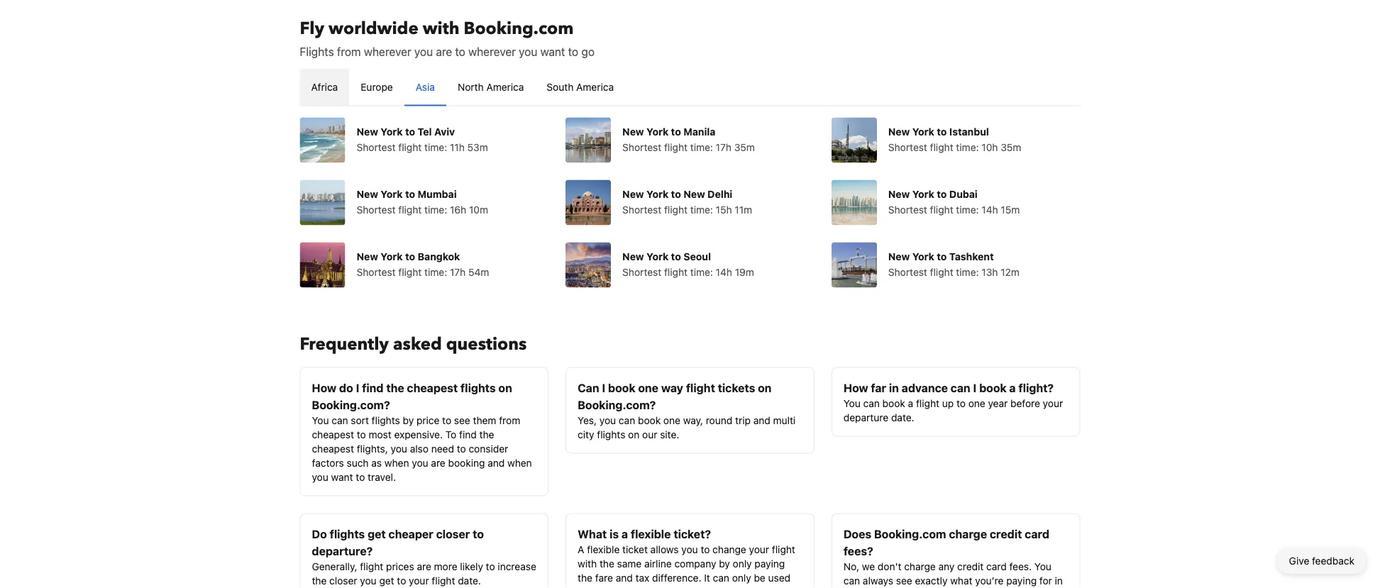 Task type: describe. For each thing, give the bounding box(es) containing it.
york for seoul
[[647, 251, 669, 262]]

0 vertical spatial only
[[733, 558, 752, 570]]

and inside can i book one way flight tickets on booking.com? yes, you can book one way, round trip and multi city flights on our site.
[[754, 415, 771, 426]]

flight down the more
[[432, 575, 455, 587]]

new york to manila image
[[566, 117, 611, 163]]

you inside how far in advance can i book a flight? you can book a flight up to one year before your departure date.
[[844, 397, 861, 409]]

14h for 19m
[[716, 266, 732, 278]]

what is a flexible ticket? a flexible ticket allows you to change your flight with the same airline company by only paying the fare and tax difference. it can only be used for one confirmed change. you are able to 
[[578, 527, 796, 588]]

ticket?
[[674, 527, 711, 541]]

new york to manila shortest flight time: 17h 35m
[[623, 126, 755, 153]]

with inside what is a flexible ticket? a flexible ticket allows you to change your flight with the same airline company by only paying the fare and tax difference. it can only be used for one confirmed change. you are able to
[[578, 558, 597, 570]]

year
[[988, 397, 1008, 409]]

can inside what is a flexible ticket? a flexible ticket allows you to change your flight with the same airline company by only paying the fare and tax difference. it can only be used for one confirmed change. you are able to
[[713, 572, 730, 584]]

to left go
[[568, 45, 579, 58]]

1 horizontal spatial closer
[[436, 527, 470, 541]]

need
[[431, 443, 454, 455]]

to inside new york to manila shortest flight time: 17h 35m
[[671, 126, 681, 137]]

book up the year
[[980, 381, 1007, 395]]

airline
[[645, 558, 672, 570]]

the up the consider at bottom
[[479, 429, 494, 440]]

book down in
[[883, 397, 906, 409]]

new york to mumbai shortest flight time: 16h 10m
[[357, 188, 488, 215]]

can
[[578, 381, 599, 395]]

how for how do i find the cheapest flights on booking.com?
[[312, 381, 337, 395]]

tickets
[[718, 381, 755, 395]]

and inside what is a flexible ticket? a flexible ticket allows you to change your flight with the same airline company by only paying the fare and tax difference. it can only be used for one confirmed change. you are able to
[[616, 572, 633, 584]]

go
[[582, 45, 595, 58]]

13h
[[982, 266, 998, 278]]

you left also
[[391, 443, 407, 455]]

new york to dubai shortest flight time: 14h 15m
[[889, 188, 1020, 215]]

bangkok
[[418, 251, 460, 262]]

0 vertical spatial find
[[362, 381, 384, 395]]

to inside new york to seoul shortest flight time: 14h 19m
[[671, 251, 681, 262]]

america for north america
[[487, 81, 524, 93]]

0 horizontal spatial credit
[[958, 561, 984, 572]]

and inside how do i find the cheapest flights on booking.com? you can sort flights by price to see them from cheapest to most expensive. to find the cheapest flights, you also need to consider factors such as when you are booking and when you want to travel.
[[488, 457, 505, 469]]

new for new york to new delhi shortest flight time: 15h 11m
[[623, 188, 644, 200]]

from inside fly worldwide with booking.com flights from wherever you are to wherever you want to go
[[337, 45, 361, 58]]

flight inside new york to bangkok shortest flight time: 17h 54m
[[398, 266, 422, 278]]

you up asia on the left of page
[[414, 45, 433, 58]]

south america
[[547, 81, 614, 93]]

south
[[547, 81, 574, 93]]

north america
[[458, 81, 524, 93]]

york for dubai
[[913, 188, 935, 200]]

on for can i book one way flight tickets on booking.com?
[[758, 381, 772, 395]]

shortest for new york to mumbai shortest flight time: 16h 10m
[[357, 204, 396, 215]]

generally,
[[312, 561, 357, 572]]

you inside does booking.com charge credit card fees? no, we don't charge any credit card fees. you can always see exactly what you're paying for i
[[1035, 561, 1052, 572]]

new for new york to istanbul shortest flight time: 10h 35m
[[889, 126, 910, 137]]

asia button
[[404, 68, 446, 105]]

i inside how do i find the cheapest flights on booking.com? you can sort flights by price to see them from cheapest to most expensive. to find the cheapest flights, you also need to consider factors such as when you are booking and when you want to travel.
[[356, 381, 359, 395]]

want inside fly worldwide with booking.com flights from wherever you are to wherever you want to go
[[541, 45, 565, 58]]

the down frequently asked questions
[[386, 381, 404, 395]]

can up up
[[951, 381, 971, 395]]

1 vertical spatial cheapest
[[312, 429, 354, 440]]

for inside does booking.com charge credit card fees? no, we don't charge any credit card fees. you can always see exactly what you're paying for i
[[1040, 575, 1052, 587]]

shortest for new york to tashkent shortest flight time: 13h 12m
[[889, 266, 928, 278]]

trip
[[735, 415, 751, 426]]

more
[[434, 561, 458, 572]]

we
[[862, 561, 875, 572]]

don't
[[878, 561, 902, 572]]

one inside how far in advance can i book a flight? you can book a flight up to one year before your departure date.
[[969, 397, 986, 409]]

for inside what is a flexible ticket? a flexible ticket allows you to change your flight with the same airline company by only paying the fare and tax difference. it can only be used for one confirmed change. you are able to
[[578, 586, 591, 588]]

new york to bangkok shortest flight time: 17h 54m
[[357, 251, 489, 278]]

most
[[369, 429, 392, 440]]

0 vertical spatial get
[[368, 527, 386, 541]]

paying for what is a flexible ticket?
[[755, 558, 785, 570]]

to up company
[[701, 544, 710, 555]]

you inside can i book one way flight tickets on booking.com? yes, you can book one way, round trip and multi city flights on our site.
[[600, 415, 616, 426]]

able
[[738, 586, 758, 588]]

new york to new delhi image
[[566, 180, 611, 225]]

istanbul
[[950, 126, 989, 137]]

cheaper
[[389, 527, 434, 541]]

flights
[[300, 45, 334, 58]]

time: for new york to istanbul shortest flight time: 10h 35m
[[956, 141, 979, 153]]

to right likely
[[486, 561, 495, 572]]

tashkent
[[950, 251, 994, 262]]

up
[[942, 397, 954, 409]]

one up site.
[[664, 415, 681, 426]]

delhi
[[708, 188, 733, 200]]

how for how far in advance can i book a flight?
[[844, 381, 868, 395]]

from inside how do i find the cheapest flights on booking.com? you can sort flights by price to see them from cheapest to most expensive. to find the cheapest flights, you also need to consider factors such as when you are booking and when you want to travel.
[[499, 415, 520, 426]]

tax
[[636, 572, 650, 584]]

sort
[[351, 415, 369, 426]]

asia
[[416, 81, 435, 93]]

fly worldwide with booking.com flights from wherever you are to wherever you want to go
[[300, 17, 595, 58]]

flight inside can i book one way flight tickets on booking.com? yes, you can book one way, round trip and multi city flights on our site.
[[686, 381, 715, 395]]

new for new york to mumbai shortest flight time: 16h 10m
[[357, 188, 378, 200]]

them
[[473, 415, 496, 426]]

the inside do flights get cheaper closer to departure? generally, flight prices are more likely to increase the closer you get to your flight date.
[[312, 575, 327, 587]]

to up north
[[455, 45, 466, 58]]

as
[[371, 457, 382, 469]]

11h
[[450, 141, 465, 153]]

tab list containing africa
[[300, 68, 1081, 107]]

booking.com? for book
[[578, 398, 656, 412]]

you inside what is a flexible ticket? a flexible ticket allows you to change your flight with the same airline company by only paying the fare and tax difference. it can only be used for one confirmed change. you are able to
[[682, 544, 698, 555]]

are inside do flights get cheaper closer to departure? generally, flight prices are more likely to increase the closer you get to your flight date.
[[417, 561, 431, 572]]

new york to tel aviv image
[[300, 117, 345, 163]]

factors
[[312, 457, 344, 469]]

aviv
[[434, 126, 455, 137]]

flight inside new york to seoul shortest flight time: 14h 19m
[[664, 266, 688, 278]]

consider
[[469, 443, 508, 455]]

new for new york to bangkok shortest flight time: 17h 54m
[[357, 251, 378, 262]]

your inside how far in advance can i book a flight? you can book a flight up to one year before your departure date.
[[1043, 397, 1063, 409]]

time: for new york to tashkent shortest flight time: 13h 12m
[[956, 266, 979, 278]]

also
[[410, 443, 429, 455]]

to
[[446, 429, 457, 440]]

see inside how do i find the cheapest flights on booking.com? you can sort flights by price to see them from cheapest to most expensive. to find the cheapest flights, you also need to consider factors such as when you are booking and when you want to travel.
[[454, 415, 470, 426]]

15h
[[716, 204, 732, 215]]

35m for shortest flight time: 17h 35m
[[734, 141, 755, 153]]

you down 'factors'
[[312, 471, 328, 483]]

new york to seoul image
[[566, 242, 611, 288]]

new for new york to dubai shortest flight time: 14h 15m
[[889, 188, 910, 200]]

0 vertical spatial a
[[1010, 381, 1016, 395]]

17h for manila
[[716, 141, 732, 153]]

shortest for new york to dubai shortest flight time: 14h 15m
[[889, 204, 928, 215]]

you down also
[[412, 457, 428, 469]]

time: for new york to manila shortest flight time: 17h 35m
[[690, 141, 713, 153]]

prices
[[386, 561, 414, 572]]

give feedback button
[[1278, 549, 1366, 574]]

to up 'booking'
[[457, 443, 466, 455]]

booking.com inside does booking.com charge credit card fees? no, we don't charge any credit card fees. you can always see exactly what you're paying for i
[[874, 527, 946, 541]]

book up our in the bottom left of the page
[[638, 415, 661, 426]]

you inside how do i find the cheapest flights on booking.com? you can sort flights by price to see them from cheapest to most expensive. to find the cheapest flights, you also need to consider factors such as when you are booking and when you want to travel.
[[312, 415, 329, 426]]

frequently
[[300, 333, 389, 356]]

increase
[[498, 561, 536, 572]]

can inside how do i find the cheapest flights on booking.com? you can sort flights by price to see them from cheapest to most expensive. to find the cheapest flights, you also need to consider factors such as when you are booking and when you want to travel.
[[332, 415, 348, 426]]

south america button
[[535, 68, 625, 105]]

new york to istanbul image
[[832, 117, 877, 163]]

1 vertical spatial flexible
[[587, 544, 620, 555]]

way,
[[683, 415, 703, 426]]

it
[[704, 572, 710, 584]]

i inside can i book one way flight tickets on booking.com? yes, you can book one way, round trip and multi city flights on our site.
[[602, 381, 606, 395]]

the up 'fare'
[[600, 558, 615, 570]]

york for manila
[[647, 126, 669, 137]]

booking.com? for i
[[312, 398, 390, 412]]

yes,
[[578, 415, 597, 426]]

16h
[[450, 204, 466, 215]]

allows
[[651, 544, 679, 555]]

round
[[706, 415, 733, 426]]

to inside new york to mumbai shortest flight time: 16h 10m
[[405, 188, 415, 200]]

1 vertical spatial card
[[987, 561, 1007, 572]]

worldwide
[[329, 17, 419, 40]]

site.
[[660, 429, 680, 440]]

flight inside the new york to tashkent shortest flight time: 13h 12m
[[930, 266, 954, 278]]

new york to dubai image
[[832, 180, 877, 225]]

see inside does booking.com charge credit card fees? no, we don't charge any credit card fees. you can always see exactly what you're paying for i
[[896, 575, 913, 587]]

to up to
[[442, 415, 451, 426]]

booking.com inside fly worldwide with booking.com flights from wherever you are to wherever you want to go
[[464, 17, 574, 40]]

tel
[[418, 126, 432, 137]]

questions
[[446, 333, 527, 356]]

flight inside 'new york to istanbul shortest flight time: 10h 35m'
[[930, 141, 954, 153]]

1 when from the left
[[385, 457, 409, 469]]

does booking.com charge credit card fees? no, we don't charge any credit card fees. you can always see exactly what you're paying for i
[[844, 527, 1063, 588]]

new york to tel aviv shortest flight time: 11h 53m
[[357, 126, 488, 153]]

such
[[347, 457, 369, 469]]

america for south america
[[576, 81, 614, 93]]

one left way
[[638, 381, 659, 395]]

way
[[661, 381, 683, 395]]

to down be
[[761, 586, 770, 588]]

time: inside new york to tel aviv shortest flight time: 11h 53m
[[425, 141, 447, 153]]

1 vertical spatial find
[[459, 429, 477, 440]]

you're
[[975, 575, 1004, 587]]

new york to mumbai image
[[300, 180, 345, 225]]

1 horizontal spatial on
[[628, 429, 640, 440]]

york for tel
[[381, 126, 403, 137]]

mumbai
[[418, 188, 457, 200]]

asked
[[393, 333, 442, 356]]

expensive.
[[394, 429, 443, 440]]

give feedback
[[1289, 555, 1355, 567]]

fly
[[300, 17, 324, 40]]

0 vertical spatial charge
[[949, 527, 987, 541]]

0 vertical spatial credit
[[990, 527, 1022, 541]]



Task type: vqa. For each thing, say whether or not it's contained in the screenshot.


Task type: locate. For each thing, give the bounding box(es) containing it.
fare
[[595, 572, 613, 584]]

by
[[403, 415, 414, 426], [719, 558, 730, 570]]

can inside can i book one way flight tickets on booking.com? yes, you can book one way, round trip and multi city flights on our site.
[[619, 415, 635, 426]]

york inside new york to mumbai shortest flight time: 16h 10m
[[381, 188, 403, 200]]

2 horizontal spatial your
[[1043, 397, 1063, 409]]

flight down the dubai
[[930, 204, 954, 215]]

12m
[[1001, 266, 1020, 278]]

flight left prices
[[360, 561, 383, 572]]

confirmed
[[613, 586, 660, 588]]

0 horizontal spatial paying
[[755, 558, 785, 570]]

1 vertical spatial with
[[578, 558, 597, 570]]

are down need
[[431, 457, 446, 469]]

only
[[733, 558, 752, 570], [732, 572, 751, 584]]

19m
[[735, 266, 754, 278]]

1 35m from the left
[[734, 141, 755, 153]]

york left tel
[[381, 126, 403, 137]]

1 horizontal spatial 17h
[[716, 141, 732, 153]]

date.
[[891, 412, 915, 423], [458, 575, 481, 587]]

find right to
[[459, 429, 477, 440]]

flights up them
[[461, 381, 496, 395]]

closer
[[436, 527, 470, 541], [329, 575, 357, 587]]

new inside new york to bangkok shortest flight time: 17h 54m
[[357, 251, 378, 262]]

0 horizontal spatial i
[[356, 381, 359, 395]]

2 wherever from the left
[[469, 45, 516, 58]]

17h inside new york to bangkok shortest flight time: 17h 54m
[[450, 266, 466, 278]]

0 horizontal spatial 14h
[[716, 266, 732, 278]]

1 vertical spatial credit
[[958, 561, 984, 572]]

2 when from the left
[[508, 457, 532, 469]]

1 horizontal spatial your
[[749, 544, 769, 555]]

a
[[578, 544, 584, 555]]

to down prices
[[397, 575, 406, 587]]

0 vertical spatial your
[[1043, 397, 1063, 409]]

new right new york to seoul image
[[623, 251, 644, 262]]

1 horizontal spatial booking.com
[[874, 527, 946, 541]]

date. inside how far in advance can i book a flight? you can book a flight up to one year before your departure date.
[[891, 412, 915, 423]]

you inside do flights get cheaper closer to departure? generally, flight prices are more likely to increase the closer you get to your flight date.
[[360, 575, 377, 587]]

date. down likely
[[458, 575, 481, 587]]

3 i from the left
[[973, 381, 977, 395]]

14h inside new york to seoul shortest flight time: 14h 19m
[[716, 266, 732, 278]]

flight up used
[[772, 544, 796, 555]]

how do i find the cheapest flights on booking.com? you can sort flights by price to see them from cheapest to most expensive. to find the cheapest flights, you also need to consider factors such as when you are booking and when you want to travel.
[[312, 381, 532, 483]]

2 35m from the left
[[1001, 141, 1022, 153]]

booking.com up north america
[[464, 17, 574, 40]]

time: for new york to seoul shortest flight time: 14h 19m
[[690, 266, 713, 278]]

flight down bangkok
[[398, 266, 422, 278]]

york inside new york to bangkok shortest flight time: 17h 54m
[[381, 251, 403, 262]]

departure?
[[312, 544, 373, 558]]

0 vertical spatial want
[[541, 45, 565, 58]]

0 vertical spatial 17h
[[716, 141, 732, 153]]

one down 'fare'
[[593, 586, 610, 588]]

35m for shortest flight time: 10h 35m
[[1001, 141, 1022, 153]]

north america button
[[446, 68, 535, 105]]

paying up used
[[755, 558, 785, 570]]

from
[[337, 45, 361, 58], [499, 415, 520, 426]]

shortest inside 'new york to istanbul shortest flight time: 10h 35m'
[[889, 141, 928, 153]]

you down departure? in the left of the page
[[360, 575, 377, 587]]

time: down aviv
[[425, 141, 447, 153]]

1 how from the left
[[312, 381, 337, 395]]

shortest right new york to mumbai image
[[357, 204, 396, 215]]

0 vertical spatial date.
[[891, 412, 915, 423]]

0 vertical spatial from
[[337, 45, 361, 58]]

0 horizontal spatial a
[[622, 527, 628, 541]]

flights inside can i book one way flight tickets on booking.com? yes, you can book one way, round trip and multi city flights on our site.
[[597, 429, 626, 440]]

on down questions
[[499, 381, 512, 395]]

time: inside 'new york to istanbul shortest flight time: 10h 35m'
[[956, 141, 979, 153]]

york inside new york to seoul shortest flight time: 14h 19m
[[647, 251, 669, 262]]

card up fees.
[[1025, 527, 1050, 541]]

you up company
[[682, 544, 698, 555]]

on right tickets
[[758, 381, 772, 395]]

1 vertical spatial and
[[488, 457, 505, 469]]

1 vertical spatial booking.com
[[874, 527, 946, 541]]

35m inside 'new york to istanbul shortest flight time: 10h 35m'
[[1001, 141, 1022, 153]]

shortest right new york to new delhi image
[[623, 204, 662, 215]]

shortest right new york to tashkent image
[[889, 266, 928, 278]]

17h left 54m
[[450, 266, 466, 278]]

0 horizontal spatial booking.com?
[[312, 398, 390, 412]]

exactly
[[915, 575, 948, 587]]

to left tel
[[405, 126, 415, 137]]

company
[[675, 558, 716, 570]]

are inside what is a flexible ticket? a flexible ticket allows you to change your flight with the same airline company by only paying the fare and tax difference. it can only be used for one confirmed change. you are able to
[[721, 586, 736, 588]]

far
[[871, 381, 887, 395]]

want inside how do i find the cheapest flights on booking.com? you can sort flights by price to see them from cheapest to most expensive. to find the cheapest flights, you also need to consider factors such as when you are booking and when you want to travel.
[[331, 471, 353, 483]]

flexible up allows
[[631, 527, 671, 541]]

1 horizontal spatial how
[[844, 381, 868, 395]]

wherever down worldwide
[[364, 45, 411, 58]]

do
[[339, 381, 353, 395]]

can down no,
[[844, 575, 860, 587]]

time: inside new york to manila shortest flight time: 17h 35m
[[690, 141, 713, 153]]

0 vertical spatial paying
[[755, 558, 785, 570]]

0 horizontal spatial charge
[[904, 561, 936, 572]]

one inside what is a flexible ticket? a flexible ticket allows you to change your flight with the same airline company by only paying the fare and tax difference. it can only be used for one confirmed change. you are able to
[[593, 586, 610, 588]]

the
[[386, 381, 404, 395], [479, 429, 494, 440], [600, 558, 615, 570], [578, 572, 593, 584], [312, 575, 327, 587]]

any
[[939, 561, 955, 572]]

0 horizontal spatial 17h
[[450, 266, 466, 278]]

1 wherever from the left
[[364, 45, 411, 58]]

0 horizontal spatial from
[[337, 45, 361, 58]]

booking
[[448, 457, 485, 469]]

want
[[541, 45, 565, 58], [331, 471, 353, 483]]

flights,
[[357, 443, 388, 455]]

1 horizontal spatial and
[[616, 572, 633, 584]]

1 horizontal spatial by
[[719, 558, 730, 570]]

can right it
[[713, 572, 730, 584]]

are inside how do i find the cheapest flights on booking.com? you can sort flights by price to see them from cheapest to most expensive. to find the cheapest flights, you also need to consider factors such as when you are booking and when you want to travel.
[[431, 457, 446, 469]]

fees.
[[1010, 561, 1032, 572]]

shortest right new york to seoul image
[[623, 266, 662, 278]]

1 horizontal spatial flexible
[[631, 527, 671, 541]]

0 horizontal spatial with
[[423, 17, 460, 40]]

for right you're on the right
[[1040, 575, 1052, 587]]

10m
[[469, 204, 488, 215]]

york for bangkok
[[381, 251, 403, 262]]

1 horizontal spatial america
[[576, 81, 614, 93]]

1 horizontal spatial find
[[459, 429, 477, 440]]

1 vertical spatial closer
[[329, 575, 357, 587]]

time: inside new york to bangkok shortest flight time: 17h 54m
[[425, 266, 447, 278]]

flights up most
[[372, 415, 400, 426]]

manila
[[684, 126, 716, 137]]

by inside what is a flexible ticket? a flexible ticket allows you to change your flight with the same airline company by only paying the fare and tax difference. it can only be used for one confirmed change. you are able to
[[719, 558, 730, 570]]

0 horizontal spatial wherever
[[364, 45, 411, 58]]

2 horizontal spatial a
[[1010, 381, 1016, 395]]

york left bangkok
[[381, 251, 403, 262]]

to inside the new york to tashkent shortest flight time: 13h 12m
[[937, 251, 947, 262]]

1 booking.com? from the left
[[312, 398, 390, 412]]

york for istanbul
[[913, 126, 935, 137]]

shortest right new york to istanbul image
[[889, 141, 928, 153]]

north
[[458, 81, 484, 93]]

flight down seoul at the top of the page
[[664, 266, 688, 278]]

0 vertical spatial flexible
[[631, 527, 671, 541]]

0 horizontal spatial date.
[[458, 575, 481, 587]]

to down 'such'
[[356, 471, 365, 483]]

york inside new york to manila shortest flight time: 17h 35m
[[647, 126, 669, 137]]

your up be
[[749, 544, 769, 555]]

to inside how far in advance can i book a flight? you can book a flight up to one year before your departure date.
[[957, 397, 966, 409]]

york for new
[[647, 188, 669, 200]]

2 i from the left
[[602, 381, 606, 395]]

shortest right new york to manila image
[[623, 141, 662, 153]]

shortest
[[357, 141, 396, 153], [623, 141, 662, 153], [889, 141, 928, 153], [357, 204, 396, 215], [623, 204, 662, 215], [889, 204, 928, 215], [357, 266, 396, 278], [623, 266, 662, 278], [889, 266, 928, 278]]

1 vertical spatial 14h
[[716, 266, 732, 278]]

when right 'as'
[[385, 457, 409, 469]]

to inside 'new york to istanbul shortest flight time: 10h 35m'
[[937, 126, 947, 137]]

new left delhi
[[684, 188, 705, 200]]

new inside new york to seoul shortest flight time: 14h 19m
[[623, 251, 644, 262]]

shortest for new york to manila shortest flight time: 17h 35m
[[623, 141, 662, 153]]

city
[[578, 429, 594, 440]]

shortest for new york to bangkok shortest flight time: 17h 54m
[[357, 266, 396, 278]]

by inside how do i find the cheapest flights on booking.com? you can sort flights by price to see them from cheapest to most expensive. to find the cheapest flights, you also need to consider factors such as when you are booking and when you want to travel.
[[403, 415, 414, 426]]

time: down seoul at the top of the page
[[690, 266, 713, 278]]

new york to seoul shortest flight time: 14h 19m
[[623, 251, 754, 278]]

with
[[423, 17, 460, 40], [578, 558, 597, 570]]

time: down the istanbul
[[956, 141, 979, 153]]

2 how from the left
[[844, 381, 868, 395]]

you down it
[[702, 586, 719, 588]]

book right can
[[608, 381, 636, 395]]

17h inside new york to manila shortest flight time: 17h 35m
[[716, 141, 732, 153]]

new york to istanbul shortest flight time: 10h 35m
[[889, 126, 1022, 153]]

shortest for new york to seoul shortest flight time: 14h 19m
[[623, 266, 662, 278]]

53m
[[467, 141, 488, 153]]

time: for new york to dubai shortest flight time: 14h 15m
[[956, 204, 979, 215]]

on for how do i find the cheapest flights on booking.com?
[[499, 381, 512, 395]]

what
[[578, 527, 607, 541]]

to inside new york to dubai shortest flight time: 14h 15m
[[937, 188, 947, 200]]

ticket
[[623, 544, 648, 555]]

flight inside new york to dubai shortest flight time: 14h 15m
[[930, 204, 954, 215]]

0 horizontal spatial closer
[[329, 575, 357, 587]]

new york to tashkent image
[[832, 242, 877, 288]]

york inside the new york to tashkent shortest flight time: 13h 12m
[[913, 251, 935, 262]]

54m
[[468, 266, 489, 278]]

14h
[[982, 204, 998, 215], [716, 266, 732, 278]]

time: inside new york to dubai shortest flight time: 14h 15m
[[956, 204, 979, 215]]

wherever
[[364, 45, 411, 58], [469, 45, 516, 58]]

11m
[[735, 204, 752, 215]]

give
[[1289, 555, 1310, 567]]

you inside what is a flexible ticket? a flexible ticket allows you to change your flight with the same airline company by only paying the fare and tax difference. it can only be used for one confirmed change. you are able to
[[702, 586, 719, 588]]

closer down generally, at the bottom left of page
[[329, 575, 357, 587]]

from right "flights"
[[337, 45, 361, 58]]

shortest inside new york to seoul shortest flight time: 14h 19m
[[623, 266, 662, 278]]

europe
[[361, 81, 393, 93]]

0 horizontal spatial how
[[312, 381, 337, 395]]

0 vertical spatial and
[[754, 415, 771, 426]]

price
[[417, 415, 440, 426]]

0 horizontal spatial on
[[499, 381, 512, 395]]

york for mumbai
[[381, 188, 403, 200]]

0 horizontal spatial find
[[362, 381, 384, 395]]

your inside do flights get cheaper closer to departure? generally, flight prices are more likely to increase the closer you get to your flight date.
[[409, 575, 429, 587]]

time: down the dubai
[[956, 204, 979, 215]]

on inside how do i find the cheapest flights on booking.com? you can sort flights by price to see them from cheapest to most expensive. to find the cheapest flights, you also need to consider factors such as when you are booking and when you want to travel.
[[499, 381, 512, 395]]

new york to new delhi shortest flight time: 15h 11m
[[623, 188, 752, 215]]

you up north america
[[519, 45, 538, 58]]

new right new york to mumbai image
[[357, 188, 378, 200]]

1 vertical spatial want
[[331, 471, 353, 483]]

departure
[[844, 412, 889, 423]]

2 vertical spatial and
[[616, 572, 633, 584]]

flights inside do flights get cheaper closer to departure? generally, flight prices are more likely to increase the closer you get to your flight date.
[[330, 527, 365, 541]]

flight inside new york to mumbai shortest flight time: 16h 10m
[[398, 204, 422, 215]]

paying for does booking.com charge credit card fees?
[[1007, 575, 1037, 587]]

york left seoul at the top of the page
[[647, 251, 669, 262]]

1 vertical spatial paying
[[1007, 575, 1037, 587]]

booking.com? down can
[[578, 398, 656, 412]]

shortest inside the new york to tashkent shortest flight time: 13h 12m
[[889, 266, 928, 278]]

1 horizontal spatial charge
[[949, 527, 987, 541]]

time: inside new york to seoul shortest flight time: 14h 19m
[[690, 266, 713, 278]]

to left seoul at the top of the page
[[671, 251, 681, 262]]

2 horizontal spatial on
[[758, 381, 772, 395]]

to left the istanbul
[[937, 126, 947, 137]]

to left the dubai
[[937, 188, 947, 200]]

1 horizontal spatial want
[[541, 45, 565, 58]]

14h inside new york to dubai shortest flight time: 14h 15m
[[982, 204, 998, 215]]

0 vertical spatial cheapest
[[407, 381, 458, 395]]

1 vertical spatial by
[[719, 558, 730, 570]]

1 horizontal spatial card
[[1025, 527, 1050, 541]]

flight inside how far in advance can i book a flight? you can book a flight up to one year before your departure date.
[[916, 397, 940, 409]]

one
[[638, 381, 659, 395], [969, 397, 986, 409], [664, 415, 681, 426], [593, 586, 610, 588]]

be
[[754, 572, 766, 584]]

change
[[713, 544, 747, 555]]

1 i from the left
[[356, 381, 359, 395]]

i right "do" at left bottom
[[356, 381, 359, 395]]

shortest inside new york to new delhi shortest flight time: 15h 11m
[[623, 204, 662, 215]]

35m inside new york to manila shortest flight time: 17h 35m
[[734, 141, 755, 153]]

0 horizontal spatial your
[[409, 575, 429, 587]]

likely
[[460, 561, 483, 572]]

africa button
[[300, 68, 349, 105]]

do
[[312, 527, 327, 541]]

can inside does booking.com charge credit card fees? no, we don't charge any credit card fees. you can always see exactly what you're paying for i
[[844, 575, 860, 587]]

1 horizontal spatial wherever
[[469, 45, 516, 58]]

time: for new york to bangkok shortest flight time: 17h 54m
[[425, 266, 447, 278]]

on left our in the bottom left of the page
[[628, 429, 640, 440]]

shortest for new york to istanbul shortest flight time: 10h 35m
[[889, 141, 928, 153]]

a down advance
[[908, 397, 914, 409]]

what
[[951, 575, 973, 587]]

1 vertical spatial a
[[908, 397, 914, 409]]

17h up delhi
[[716, 141, 732, 153]]

and down same in the left bottom of the page
[[616, 572, 633, 584]]

0 horizontal spatial 35m
[[734, 141, 755, 153]]

change.
[[662, 586, 699, 588]]

shortest inside new york to tel aviv shortest flight time: 11h 53m
[[357, 141, 396, 153]]

time: inside new york to mumbai shortest flight time: 16h 10m
[[425, 204, 447, 215]]

travel.
[[368, 471, 396, 483]]

how far in advance can i book a flight? you can book a flight up to one year before your departure date.
[[844, 381, 1063, 423]]

to left bangkok
[[405, 251, 415, 262]]

used
[[768, 572, 791, 584]]

find
[[362, 381, 384, 395], [459, 429, 477, 440]]

get
[[368, 527, 386, 541], [379, 575, 394, 587]]

booking.com up don't
[[874, 527, 946, 541]]

flight inside new york to manila shortest flight time: 17h 35m
[[664, 141, 688, 153]]

date. inside do flights get cheaper closer to departure? generally, flight prices are more likely to increase the closer you get to your flight date.
[[458, 575, 481, 587]]

1 horizontal spatial booking.com?
[[578, 398, 656, 412]]

by up 'expensive.'
[[403, 415, 414, 426]]

flight inside what is a flexible ticket? a flexible ticket allows you to change your flight with the same airline company by only paying the fare and tax difference. it can only be used for one confirmed change. you are able to
[[772, 544, 796, 555]]

0 horizontal spatial flexible
[[587, 544, 620, 555]]

the left 'fare'
[[578, 572, 593, 584]]

0 horizontal spatial by
[[403, 415, 414, 426]]

a up before
[[1010, 381, 1016, 395]]

i inside how far in advance can i book a flight? you can book a flight up to one year before your departure date.
[[973, 381, 977, 395]]

new down europe button
[[357, 126, 378, 137]]

booking.com? down "do" at left bottom
[[312, 398, 390, 412]]

to
[[455, 45, 466, 58], [568, 45, 579, 58], [405, 126, 415, 137], [671, 126, 681, 137], [937, 126, 947, 137], [405, 188, 415, 200], [671, 188, 681, 200], [937, 188, 947, 200], [405, 251, 415, 262], [671, 251, 681, 262], [937, 251, 947, 262], [957, 397, 966, 409], [442, 415, 451, 426], [357, 429, 366, 440], [457, 443, 466, 455], [356, 471, 365, 483], [473, 527, 484, 541], [701, 544, 710, 555], [486, 561, 495, 572], [397, 575, 406, 587], [761, 586, 770, 588]]

shortest inside new york to mumbai shortest flight time: 16h 10m
[[357, 204, 396, 215]]

2 vertical spatial cheapest
[[312, 443, 354, 455]]

1 horizontal spatial paying
[[1007, 575, 1037, 587]]

0 horizontal spatial booking.com
[[464, 17, 574, 40]]

for down a on the bottom
[[578, 586, 591, 588]]

1 horizontal spatial for
[[1040, 575, 1052, 587]]

credit up fees.
[[990, 527, 1022, 541]]

1 vertical spatial your
[[749, 544, 769, 555]]

1 vertical spatial charge
[[904, 561, 936, 572]]

york for tashkent
[[913, 251, 935, 262]]

2 horizontal spatial and
[[754, 415, 771, 426]]

is
[[610, 527, 619, 541]]

can up departure
[[864, 397, 880, 409]]

and
[[754, 415, 771, 426], [488, 457, 505, 469], [616, 572, 633, 584]]

our
[[642, 429, 658, 440]]

1 america from the left
[[487, 81, 524, 93]]

paying
[[755, 558, 785, 570], [1007, 575, 1037, 587]]

0 vertical spatial 14h
[[982, 204, 998, 215]]

new right new york to bangkok image
[[357, 251, 378, 262]]

1 horizontal spatial with
[[578, 558, 597, 570]]

2 vertical spatial your
[[409, 575, 429, 587]]

see down don't
[[896, 575, 913, 587]]

booking.com? inside how do i find the cheapest flights on booking.com? you can sort flights by price to see them from cheapest to most expensive. to find the cheapest flights, you also need to consider factors such as when you are booking and when you want to travel.
[[312, 398, 390, 412]]

york inside new york to tel aviv shortest flight time: 11h 53m
[[381, 126, 403, 137]]

dubai
[[950, 188, 978, 200]]

shortest right new york to dubai image
[[889, 204, 928, 215]]

york left mumbai
[[381, 188, 403, 200]]

america right north
[[487, 81, 524, 93]]

frequently asked questions
[[300, 333, 527, 356]]

time: for new york to mumbai shortest flight time: 16h 10m
[[425, 204, 447, 215]]

1 horizontal spatial 14h
[[982, 204, 998, 215]]

1 vertical spatial date.
[[458, 575, 481, 587]]

booking.com? inside can i book one way flight tickets on booking.com? yes, you can book one way, round trip and multi city flights on our site.
[[578, 398, 656, 412]]

new for new york to seoul shortest flight time: 14h 19m
[[623, 251, 644, 262]]

york inside 'new york to istanbul shortest flight time: 10h 35m'
[[913, 126, 935, 137]]

from right them
[[499, 415, 520, 426]]

17h for bangkok
[[450, 266, 466, 278]]

2 america from the left
[[576, 81, 614, 93]]

flight inside new york to tel aviv shortest flight time: 11h 53m
[[398, 141, 422, 153]]

1 horizontal spatial a
[[908, 397, 914, 409]]

new for new york to manila shortest flight time: 17h 35m
[[623, 126, 644, 137]]

0 horizontal spatial see
[[454, 415, 470, 426]]

1 horizontal spatial i
[[602, 381, 606, 395]]

0 vertical spatial closer
[[436, 527, 470, 541]]

1 horizontal spatial credit
[[990, 527, 1022, 541]]

with up asia on the left of page
[[423, 17, 460, 40]]

15m
[[1001, 204, 1020, 215]]

1 vertical spatial 17h
[[450, 266, 466, 278]]

york left manila
[[647, 126, 669, 137]]

flight inside new york to new delhi shortest flight time: 15h 11m
[[664, 204, 688, 215]]

1 vertical spatial from
[[499, 415, 520, 426]]

with inside fly worldwide with booking.com flights from wherever you are to wherever you want to go
[[423, 17, 460, 40]]

0 vertical spatial booking.com
[[464, 17, 574, 40]]

to inside new york to new delhi shortest flight time: 15h 11m
[[671, 188, 681, 200]]

0 vertical spatial see
[[454, 415, 470, 426]]

flight down the istanbul
[[930, 141, 954, 153]]

new inside new york to mumbai shortest flight time: 16h 10m
[[357, 188, 378, 200]]

can i book one way flight tickets on booking.com? yes, you can book one way, round trip and multi city flights on our site.
[[578, 381, 796, 440]]

time: down tashkent
[[956, 266, 979, 278]]

are left able
[[721, 586, 736, 588]]

your down prices
[[409, 575, 429, 587]]

14h for 15m
[[982, 204, 998, 215]]

you right yes,
[[600, 415, 616, 426]]

0 horizontal spatial when
[[385, 457, 409, 469]]

flight?
[[1019, 381, 1054, 395]]

when
[[385, 457, 409, 469], [508, 457, 532, 469]]

europe button
[[349, 68, 404, 105]]

seoul
[[684, 251, 711, 262]]

to left delhi
[[671, 188, 681, 200]]

1 horizontal spatial 35m
[[1001, 141, 1022, 153]]

0 vertical spatial card
[[1025, 527, 1050, 541]]

new for new york to tel aviv shortest flight time: 11h 53m
[[357, 126, 378, 137]]

want down 'factors'
[[331, 471, 353, 483]]

to left tashkent
[[937, 251, 947, 262]]

to inside new york to bangkok shortest flight time: 17h 54m
[[405, 251, 415, 262]]

does
[[844, 527, 872, 541]]

time: inside new york to new delhi shortest flight time: 15h 11m
[[690, 204, 713, 215]]

credit
[[990, 527, 1022, 541], [958, 561, 984, 572]]

with down a on the bottom
[[578, 558, 597, 570]]

2 booking.com? from the left
[[578, 398, 656, 412]]

on
[[499, 381, 512, 395], [758, 381, 772, 395], [628, 429, 640, 440]]

your inside what is a flexible ticket? a flexible ticket allows you to change your flight with the same airline company by only paying the fare and tax difference. it can only be used for one confirmed change. you are able to
[[749, 544, 769, 555]]

york inside new york to dubai shortest flight time: 14h 15m
[[913, 188, 935, 200]]

shortest inside new york to dubai shortest flight time: 14h 15m
[[889, 204, 928, 215]]

1 vertical spatial get
[[379, 575, 394, 587]]

how inside how far in advance can i book a flight? you can book a flight up to one year before your departure date.
[[844, 381, 868, 395]]

york inside new york to new delhi shortest flight time: 15h 11m
[[647, 188, 669, 200]]

1 vertical spatial only
[[732, 572, 751, 584]]

to down sort
[[357, 429, 366, 440]]

flight down tel
[[398, 141, 422, 153]]

0 horizontal spatial and
[[488, 457, 505, 469]]

paying inside does booking.com charge credit card fees? no, we don't charge any credit card fees. you can always see exactly what you're paying for i
[[1007, 575, 1037, 587]]

closer up the more
[[436, 527, 470, 541]]

shortest inside new york to bangkok shortest flight time: 17h 54m
[[357, 266, 396, 278]]

0 horizontal spatial america
[[487, 81, 524, 93]]

shortest right new york to tel aviv image
[[357, 141, 396, 153]]

new inside new york to dubai shortest flight time: 14h 15m
[[889, 188, 910, 200]]

time: inside the new york to tashkent shortest flight time: 13h 12m
[[956, 266, 979, 278]]

are
[[436, 45, 452, 58], [431, 457, 446, 469], [417, 561, 431, 572], [721, 586, 736, 588]]

paying inside what is a flexible ticket? a flexible ticket allows you to change your flight with the same airline company by only paying the fare and tax difference. it can only be used for one confirmed change. you are able to
[[755, 558, 785, 570]]

0 vertical spatial by
[[403, 415, 414, 426]]

feedback
[[1312, 555, 1355, 567]]

to up likely
[[473, 527, 484, 541]]

are inside fly worldwide with booking.com flights from wherever you are to wherever you want to go
[[436, 45, 452, 58]]

1 horizontal spatial date.
[[891, 412, 915, 423]]

see up to
[[454, 415, 470, 426]]

new for new york to tashkent shortest flight time: 13h 12m
[[889, 251, 910, 262]]

a inside what is a flexible ticket? a flexible ticket allows you to change your flight with the same airline company by only paying the fare and tax difference. it can only be used for one confirmed change. you are able to
[[622, 527, 628, 541]]

0 vertical spatial with
[[423, 17, 460, 40]]

before
[[1011, 397, 1040, 409]]

0 horizontal spatial card
[[987, 561, 1007, 572]]

paying down fees.
[[1007, 575, 1037, 587]]

flight
[[398, 141, 422, 153], [664, 141, 688, 153], [930, 141, 954, 153], [398, 204, 422, 215], [664, 204, 688, 215], [930, 204, 954, 215], [398, 266, 422, 278], [664, 266, 688, 278], [930, 266, 954, 278], [686, 381, 715, 395], [916, 397, 940, 409], [772, 544, 796, 555], [360, 561, 383, 572], [432, 575, 455, 587]]

tab list
[[300, 68, 1081, 107]]

to inside new york to tel aviv shortest flight time: 11h 53m
[[405, 126, 415, 137]]

new inside new york to tel aviv shortest flight time: 11h 53m
[[357, 126, 378, 137]]

2 horizontal spatial i
[[973, 381, 977, 395]]

new york to bangkok image
[[300, 242, 345, 288]]

flight down advance
[[916, 397, 940, 409]]

multi
[[773, 415, 796, 426]]

new inside new york to manila shortest flight time: 17h 35m
[[623, 126, 644, 137]]

book
[[608, 381, 636, 395], [980, 381, 1007, 395], [883, 397, 906, 409], [638, 415, 661, 426]]



